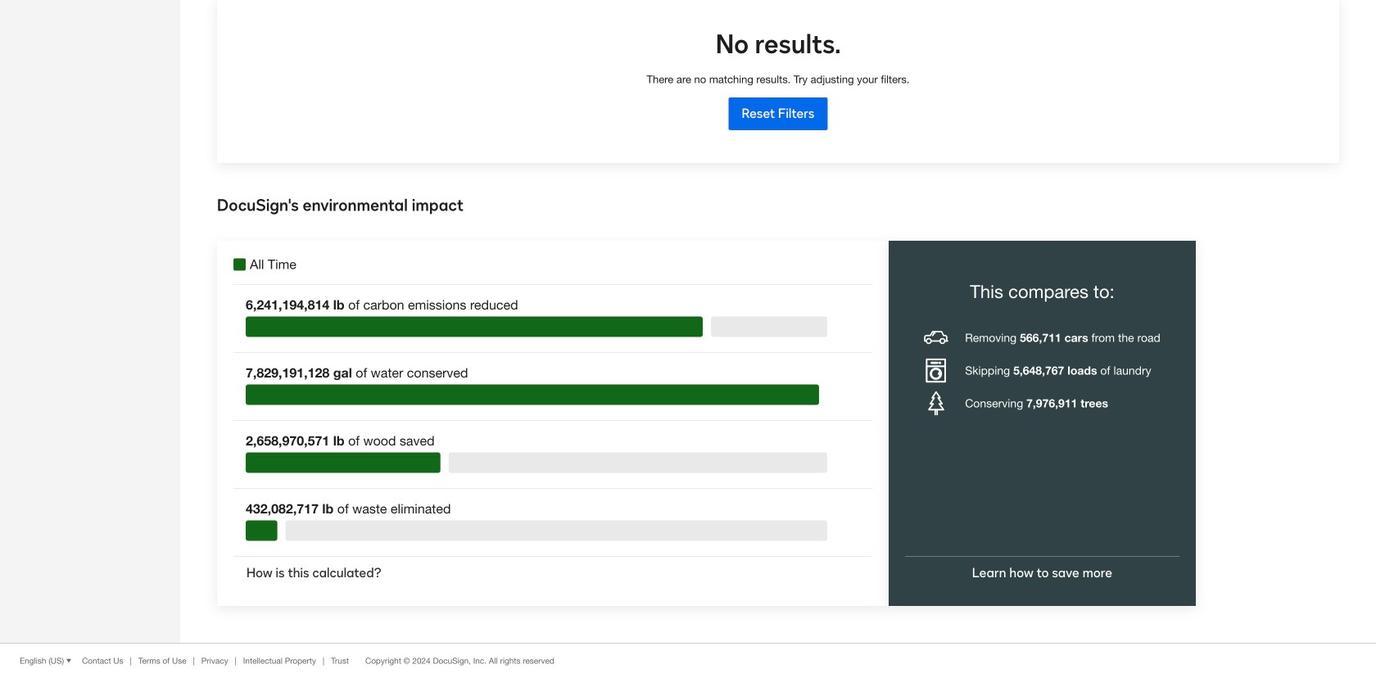 Task type: vqa. For each thing, say whether or not it's contained in the screenshot.
the top folder icon
no



Task type: locate. For each thing, give the bounding box(es) containing it.
more info region
[[0, 643, 1376, 678]]



